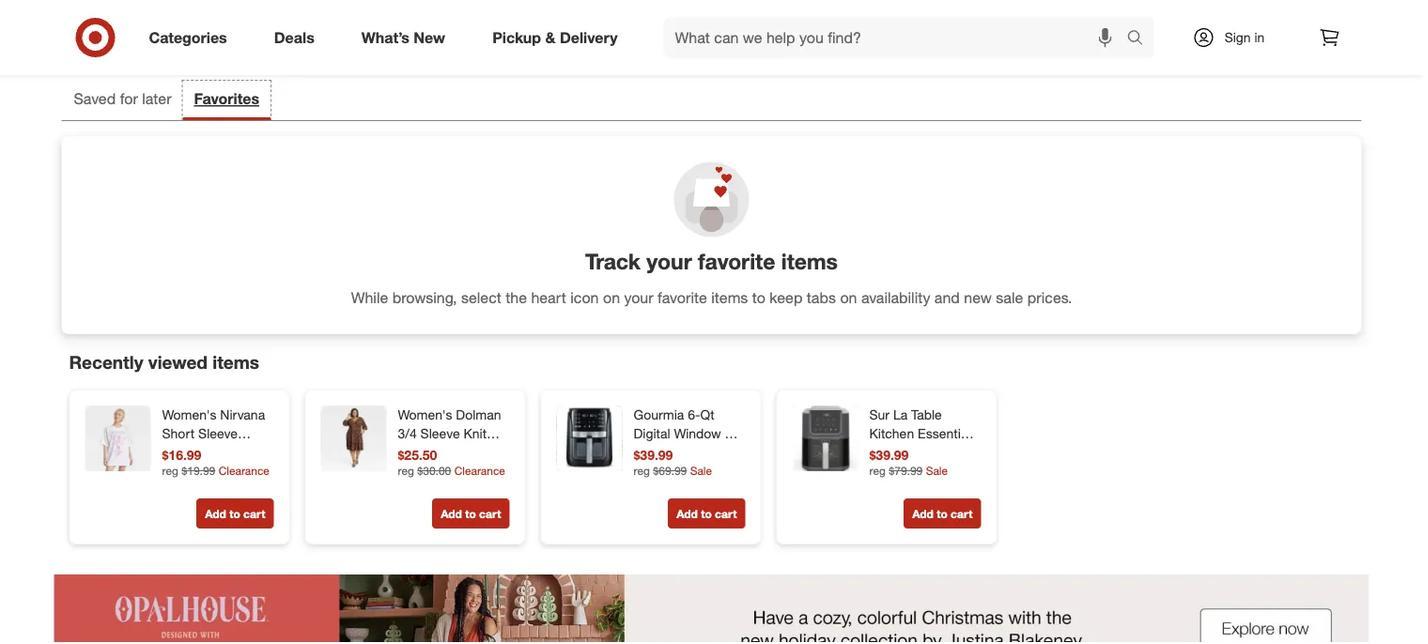 Task type: vqa. For each thing, say whether or not it's contained in the screenshot.
the middle items
yes



Task type: locate. For each thing, give the bounding box(es) containing it.
on right tabs
[[840, 288, 857, 307]]

1 vertical spatial favorite
[[658, 288, 707, 307]]

sleeve up 'waist'
[[421, 426, 460, 442]]

reg down 5qt
[[869, 464, 886, 478]]

cart for women's dolman 3/4 sleeve knit empire waist dress - ava & viv™
[[479, 507, 501, 521]]

reg for sur la table kitchen essentials 5qt air fryer
[[869, 464, 886, 478]]

1 horizontal spatial dress
[[398, 463, 432, 480]]

clearance inside $16.99 reg $19.99 clearance
[[219, 464, 270, 478]]

4 reg from the left
[[869, 464, 886, 478]]

2 $39.99 from the left
[[869, 447, 909, 464]]

dress down empire
[[398, 463, 432, 480]]

women's dolman 3/4 sleeve knit empire waist dress - ava & viv™
[[398, 407, 506, 480]]

1 fryer from the left
[[634, 444, 664, 461]]

reg inside $39.99 reg $69.99 sale
[[634, 464, 650, 478]]

reg inside $16.99 reg $19.99 clearance
[[162, 464, 178, 478]]

2 add to cart button from the left
[[432, 499, 510, 529]]

& inside gourmia 6-qt digital window air fryer with 12 presets & guided cooking black
[[682, 463, 690, 480]]

cart down black
[[715, 507, 737, 521]]

dress down graphic
[[162, 463, 196, 480]]

1 - from the left
[[200, 463, 205, 480]]

reg for women's nirvana short sleeve graphic t-shirt dress - white
[[162, 464, 178, 478]]

sur la table kitchen essentials 5qt air fryer image
[[792, 406, 858, 472], [792, 406, 858, 472]]

deals
[[274, 28, 314, 47]]

1 horizontal spatial fryer
[[912, 444, 942, 461]]

women's nirvana short sleeve graphic t-shirt dress - white image
[[85, 406, 151, 472], [85, 406, 151, 472]]

add to cart button for ava
[[432, 499, 510, 529]]

1 add from the left
[[205, 507, 226, 521]]

to left keep on the right of page
[[752, 288, 766, 307]]

to for gourmia 6-qt digital window air fryer with 12 presets & guided cooking black
[[701, 507, 712, 521]]

items down track your favorite items
[[711, 288, 748, 307]]

prices.
[[1028, 288, 1072, 307]]

2 women's from the left
[[398, 407, 452, 423]]

sleeve up t-
[[198, 426, 238, 442]]

2 sale from the left
[[926, 464, 948, 478]]

advertisement region
[[54, 575, 1369, 644]]

fryer up $79.99
[[912, 444, 942, 461]]

1 horizontal spatial air
[[892, 444, 908, 461]]

4 add to cart button from the left
[[904, 499, 981, 529]]

cart for gourmia 6-qt digital window air fryer with 12 presets & guided cooking black
[[715, 507, 737, 521]]

add for ava
[[441, 507, 462, 521]]

sale inside $39.99 reg $69.99 sale
[[690, 464, 712, 478]]

5qt
[[869, 444, 889, 461]]

women's for short
[[162, 407, 217, 423]]

to down $39.99 reg $79.99 sale
[[937, 507, 948, 521]]

with
[[667, 444, 692, 461]]

0 horizontal spatial sale
[[690, 464, 712, 478]]

add down black
[[677, 507, 698, 521]]

reg inside $39.99 reg $79.99 sale
[[869, 464, 886, 478]]

reg
[[162, 464, 178, 478], [398, 464, 414, 478], [634, 464, 650, 478], [869, 464, 886, 478]]

1 cart from the left
[[243, 507, 265, 521]]

new
[[414, 28, 445, 47]]

women's dolman 3/4 sleeve knit empire waist dress - ava & viv™ image
[[321, 406, 387, 472], [321, 406, 387, 472]]

pickup & delivery link
[[476, 17, 641, 58]]

0 horizontal spatial items
[[213, 351, 259, 373]]

add to cart for white
[[205, 507, 265, 521]]

2 - from the left
[[435, 463, 441, 480]]

women's for 3/4
[[398, 407, 452, 423]]

your
[[647, 249, 692, 275], [624, 288, 653, 307]]

- left white
[[200, 463, 205, 480]]

1 horizontal spatial sleeve
[[421, 426, 460, 442]]

select
[[461, 288, 501, 307]]

1 vertical spatial your
[[624, 288, 653, 307]]

waist
[[443, 444, 475, 461]]

favorites link
[[183, 81, 271, 120]]

presets
[[634, 463, 678, 480]]

3 add to cart from the left
[[677, 507, 737, 521]]

0 horizontal spatial women's
[[162, 407, 217, 423]]

3 add to cart button from the left
[[668, 499, 745, 529]]

1 horizontal spatial on
[[840, 288, 857, 307]]

kitchen
[[869, 426, 914, 442]]

black
[[687, 482, 719, 498]]

3 cart from the left
[[715, 507, 737, 521]]

1 add to cart button from the left
[[196, 499, 274, 529]]

air up $79.99
[[892, 444, 908, 461]]

sale for with
[[690, 464, 712, 478]]

women's nirvana short sleeve graphic t-shirt dress - white link
[[162, 406, 270, 480]]

0 horizontal spatial dress
[[162, 463, 196, 480]]

deals link
[[258, 17, 338, 58]]

fryer down digital
[[634, 444, 664, 461]]

- for $25.50
[[435, 463, 441, 480]]

What can we help you find? suggestions appear below search field
[[664, 17, 1132, 58]]

empty cart bullseye image
[[570, 0, 853, 47]]

- inside women's nirvana short sleeve graphic t-shirt dress - white
[[200, 463, 205, 480]]

dress inside women's nirvana short sleeve graphic t-shirt dress - white
[[162, 463, 196, 480]]

& down with
[[682, 463, 690, 480]]

add for white
[[205, 507, 226, 521]]

ava
[[444, 463, 465, 480]]

add down white
[[205, 507, 226, 521]]

add to cart down $79.99
[[912, 507, 973, 521]]

2 horizontal spatial items
[[781, 249, 838, 275]]

what's new link
[[345, 17, 469, 58]]

air inside sur la table kitchen essentials 5qt air fryer
[[892, 444, 908, 461]]

clearance for waist
[[454, 464, 505, 478]]

categories link
[[133, 17, 251, 58]]

$39.99 down kitchen on the right bottom of the page
[[869, 447, 909, 464]]

cart down shirt
[[243, 507, 265, 521]]

reg down empire
[[398, 464, 414, 478]]

in
[[1255, 29, 1265, 46]]

0 horizontal spatial air
[[725, 426, 741, 442]]

- for $16.99
[[200, 463, 205, 480]]

4 add to cart from the left
[[912, 507, 973, 521]]

1 $39.99 from the left
[[634, 447, 673, 464]]

to
[[752, 288, 766, 307], [229, 507, 240, 521], [465, 507, 476, 521], [701, 507, 712, 521], [937, 507, 948, 521]]

to for women's dolman 3/4 sleeve knit empire waist dress - ava & viv™
[[465, 507, 476, 521]]

2 fryer from the left
[[912, 444, 942, 461]]

add to cart down black
[[677, 507, 737, 521]]

saved for later link
[[62, 81, 183, 120]]

add to cart button down ava in the left bottom of the page
[[432, 499, 510, 529]]

table
[[911, 407, 942, 423]]

sleeve inside women's dolman 3/4 sleeve knit empire waist dress - ava & viv™
[[421, 426, 460, 442]]

2 reg from the left
[[398, 464, 414, 478]]

sleeve inside women's nirvana short sleeve graphic t-shirt dress - white
[[198, 426, 238, 442]]

air
[[725, 426, 741, 442], [892, 444, 908, 461]]

2 dress from the left
[[398, 463, 432, 480]]

viv™
[[481, 463, 506, 480]]

2 add to cart from the left
[[441, 507, 501, 521]]

dress inside women's dolman 3/4 sleeve knit empire waist dress - ava & viv™
[[398, 463, 432, 480]]

1 vertical spatial air
[[892, 444, 908, 461]]

$16.99 reg $19.99 clearance
[[162, 447, 270, 478]]

1 women's from the left
[[162, 407, 217, 423]]

reg down graphic
[[162, 464, 178, 478]]

sale right $79.99
[[926, 464, 948, 478]]

and
[[935, 288, 960, 307]]

delivery
[[560, 28, 618, 47]]

1 sale from the left
[[690, 464, 712, 478]]

women's up 3/4
[[398, 407, 452, 423]]

$30.00
[[417, 464, 451, 478]]

0 horizontal spatial on
[[603, 288, 620, 307]]

women's
[[162, 407, 217, 423], [398, 407, 452, 423]]

1 horizontal spatial items
[[711, 288, 748, 307]]

sale down '12'
[[690, 464, 712, 478]]

fryer inside sur la table kitchen essentials 5qt air fryer
[[912, 444, 942, 461]]

availability
[[861, 288, 930, 307]]

0 horizontal spatial &
[[469, 463, 477, 480]]

2 add from the left
[[441, 507, 462, 521]]

0 horizontal spatial clearance
[[219, 464, 270, 478]]

clearance
[[219, 464, 270, 478], [454, 464, 505, 478]]

to down ava in the left bottom of the page
[[465, 507, 476, 521]]

1 horizontal spatial women's
[[398, 407, 452, 423]]

add down $79.99
[[912, 507, 934, 521]]

items up nirvana
[[213, 351, 259, 373]]

sign in
[[1225, 29, 1265, 46]]

gourmia 6-qt digital window air fryer with 12 presets & guided cooking black image
[[557, 406, 622, 472], [557, 406, 622, 472]]

0 horizontal spatial sleeve
[[198, 426, 238, 442]]

cart down essentials
[[951, 507, 973, 521]]

digital
[[634, 426, 670, 442]]

0 vertical spatial items
[[781, 249, 838, 275]]

add to cart
[[205, 507, 265, 521], [441, 507, 501, 521], [677, 507, 737, 521], [912, 507, 973, 521]]

knit
[[464, 426, 487, 442]]

add
[[205, 507, 226, 521], [441, 507, 462, 521], [677, 507, 698, 521], [912, 507, 934, 521]]

2 vertical spatial items
[[213, 351, 259, 373]]

air inside gourmia 6-qt digital window air fryer with 12 presets & guided cooking black
[[725, 426, 741, 442]]

qt
[[700, 407, 715, 423]]

1 reg from the left
[[162, 464, 178, 478]]

4 cart from the left
[[951, 507, 973, 521]]

$19.99
[[182, 464, 215, 478]]

add to cart button down $79.99
[[904, 499, 981, 529]]

to down black
[[701, 507, 712, 521]]

- left ava in the left bottom of the page
[[435, 463, 441, 480]]

sur la table kitchen essentials 5qt air fryer
[[869, 407, 977, 461]]

& inside women's dolman 3/4 sleeve knit empire waist dress - ava & viv™
[[469, 463, 477, 480]]

2 sleeve from the left
[[421, 426, 460, 442]]

1 clearance from the left
[[219, 464, 270, 478]]

recently viewed items
[[69, 351, 259, 373]]

dress for $16.99
[[162, 463, 196, 480]]

add for presets
[[677, 507, 698, 521]]

add to cart button down black
[[668, 499, 745, 529]]

gourmia
[[634, 407, 684, 423]]

favorite up the while browsing, select the heart icon on your favorite items to keep tabs on availability and new sale prices.
[[698, 249, 775, 275]]

2 clearance from the left
[[454, 464, 505, 478]]

0 horizontal spatial $39.99
[[634, 447, 673, 464]]

your down track
[[624, 288, 653, 307]]

- inside women's dolman 3/4 sleeve knit empire waist dress - ava & viv™
[[435, 463, 441, 480]]

recently
[[69, 351, 143, 373]]

while browsing, select the heart icon on your favorite items to keep tabs on availability and new sale prices.
[[351, 288, 1072, 307]]

4 add from the left
[[912, 507, 934, 521]]

add to cart for ava
[[441, 507, 501, 521]]

reg up the cooking
[[634, 464, 650, 478]]

1 dress from the left
[[162, 463, 196, 480]]

reg inside $25.50 reg $30.00 clearance
[[398, 464, 414, 478]]

1 horizontal spatial clearance
[[454, 464, 505, 478]]

clearance inside $25.50 reg $30.00 clearance
[[454, 464, 505, 478]]

sign
[[1225, 29, 1251, 46]]

3 add from the left
[[677, 507, 698, 521]]

fryer
[[634, 444, 664, 461], [912, 444, 942, 461]]

items up tabs
[[781, 249, 838, 275]]

sale inside $39.99 reg $79.99 sale
[[926, 464, 948, 478]]

$39.99 inside $39.99 reg $69.99 sale
[[634, 447, 673, 464]]

$39.99
[[634, 447, 673, 464], [869, 447, 909, 464]]

clearance down shirt
[[219, 464, 270, 478]]

shirt
[[223, 444, 251, 461]]

women's inside women's nirvana short sleeve graphic t-shirt dress - white
[[162, 407, 217, 423]]

items
[[781, 249, 838, 275], [711, 288, 748, 307], [213, 351, 259, 373]]

cart for sur la table kitchen essentials 5qt air fryer
[[951, 507, 973, 521]]

-
[[200, 463, 205, 480], [435, 463, 441, 480]]

what's
[[361, 28, 410, 47]]

add to cart button down white
[[196, 499, 274, 529]]

favorite
[[698, 249, 775, 275], [658, 288, 707, 307]]

later
[[142, 90, 172, 108]]

add to cart button
[[196, 499, 274, 529], [432, 499, 510, 529], [668, 499, 745, 529], [904, 499, 981, 529]]

1 sleeve from the left
[[198, 426, 238, 442]]

0 horizontal spatial fryer
[[634, 444, 664, 461]]

cart down viv™
[[479, 507, 501, 521]]

while
[[351, 288, 388, 307]]

3 reg from the left
[[634, 464, 650, 478]]

$25.50
[[398, 447, 437, 464]]

$69.99
[[653, 464, 687, 478]]

1 horizontal spatial $39.99
[[869, 447, 909, 464]]

pickup
[[492, 28, 541, 47]]

add down ava in the left bottom of the page
[[441, 507, 462, 521]]

0 horizontal spatial -
[[200, 463, 205, 480]]

women's up "short"
[[162, 407, 217, 423]]

on
[[603, 288, 620, 307], [840, 288, 857, 307]]

what's new
[[361, 28, 445, 47]]

& right ava in the left bottom of the page
[[469, 463, 477, 480]]

add to cart down white
[[205, 507, 265, 521]]

your up the while browsing, select the heart icon on your favorite items to keep tabs on availability and new sale prices.
[[647, 249, 692, 275]]

2 horizontal spatial &
[[682, 463, 690, 480]]

1 add to cart from the left
[[205, 507, 265, 521]]

$39.99 inside $39.99 reg $79.99 sale
[[869, 447, 909, 464]]

to down white
[[229, 507, 240, 521]]

add to cart down ava in the left bottom of the page
[[441, 507, 501, 521]]

$39.99 down digital
[[634, 447, 673, 464]]

favorite down track your favorite items
[[658, 288, 707, 307]]

clearance down 'waist'
[[454, 464, 505, 478]]

sleeve
[[198, 426, 238, 442], [421, 426, 460, 442]]

air right the window
[[725, 426, 741, 442]]

sale
[[690, 464, 712, 478], [926, 464, 948, 478]]

1 horizontal spatial -
[[435, 463, 441, 480]]

on right "icon"
[[603, 288, 620, 307]]

categories
[[149, 28, 227, 47]]

women's inside women's dolman 3/4 sleeve knit empire waist dress - ava & viv™
[[398, 407, 452, 423]]

1 horizontal spatial sale
[[926, 464, 948, 478]]

2 cart from the left
[[479, 507, 501, 521]]

0 vertical spatial air
[[725, 426, 741, 442]]

& right the pickup
[[545, 28, 556, 47]]

cart
[[243, 507, 265, 521], [479, 507, 501, 521], [715, 507, 737, 521], [951, 507, 973, 521]]



Task type: describe. For each thing, give the bounding box(es) containing it.
window
[[674, 426, 721, 442]]

sleeve for empire
[[421, 426, 460, 442]]

la
[[893, 407, 908, 423]]

sign in link
[[1177, 17, 1294, 58]]

guided
[[693, 463, 737, 480]]

gourmia 6-qt digital window air fryer with 12 presets & guided cooking black link
[[634, 406, 742, 498]]

saved for later
[[74, 90, 172, 108]]

search button
[[1118, 17, 1164, 62]]

1 on from the left
[[603, 288, 620, 307]]

$39.99 for air
[[869, 447, 909, 464]]

add to cart for presets
[[677, 507, 737, 521]]

sale
[[996, 288, 1023, 307]]

new
[[964, 288, 992, 307]]

cart for women's nirvana short sleeve graphic t-shirt dress - white
[[243, 507, 265, 521]]

add to cart button for white
[[196, 499, 274, 529]]

saved
[[74, 90, 116, 108]]

$25.50 reg $30.00 clearance
[[398, 447, 505, 478]]

favorites
[[194, 90, 259, 108]]

sleeve for t-
[[198, 426, 238, 442]]

t-
[[212, 444, 223, 461]]

& for gourmia 6-qt digital window air fryer with 12 presets & guided cooking black
[[682, 463, 690, 480]]

browsing,
[[392, 288, 457, 307]]

1 horizontal spatial &
[[545, 28, 556, 47]]

clearance for shirt
[[219, 464, 270, 478]]

women's nirvana short sleeve graphic t-shirt dress - white
[[162, 407, 265, 480]]

reg for gourmia 6-qt digital window air fryer with 12 presets & guided cooking black
[[634, 464, 650, 478]]

track your favorite items
[[585, 249, 838, 275]]

dolman
[[456, 407, 501, 423]]

search
[[1118, 30, 1164, 48]]

essentials
[[918, 426, 977, 442]]

$39.99 reg $79.99 sale
[[869, 447, 948, 478]]

viewed
[[148, 351, 208, 373]]

women's dolman 3/4 sleeve knit empire waist dress - ava & viv™ link
[[398, 406, 506, 480]]

the
[[506, 288, 527, 307]]

reg for women's dolman 3/4 sleeve knit empire waist dress - ava & viv™
[[398, 464, 414, 478]]

empire
[[398, 444, 439, 461]]

icon
[[571, 288, 599, 307]]

heart
[[531, 288, 566, 307]]

fryer inside gourmia 6-qt digital window air fryer with 12 presets & guided cooking black
[[634, 444, 664, 461]]

$39.99 for fryer
[[634, 447, 673, 464]]

add to cart button for presets
[[668, 499, 745, 529]]

12
[[695, 444, 710, 461]]

dress for $25.50
[[398, 463, 432, 480]]

to for women's nirvana short sleeve graphic t-shirt dress - white
[[229, 507, 240, 521]]

& for women's dolman 3/4 sleeve knit empire waist dress - ava & viv™
[[469, 463, 477, 480]]

cooking
[[634, 482, 683, 498]]

0 vertical spatial favorite
[[698, 249, 775, 275]]

keep
[[770, 288, 803, 307]]

gourmia 6-qt digital window air fryer with 12 presets & guided cooking black
[[634, 407, 741, 498]]

sur la table kitchen essentials 5qt air fryer link
[[869, 406, 978, 461]]

$79.99
[[889, 464, 923, 478]]

pickup & delivery
[[492, 28, 618, 47]]

short
[[162, 426, 195, 442]]

white
[[208, 463, 242, 480]]

sur
[[869, 407, 890, 423]]

track
[[585, 249, 641, 275]]

sale for fryer
[[926, 464, 948, 478]]

0 vertical spatial your
[[647, 249, 692, 275]]

graphic
[[162, 444, 208, 461]]

6-
[[688, 407, 700, 423]]

3/4
[[398, 426, 417, 442]]

$16.99
[[162, 447, 201, 464]]

$39.99 reg $69.99 sale
[[634, 447, 712, 478]]

tabs
[[807, 288, 836, 307]]

to for sur la table kitchen essentials 5qt air fryer
[[937, 507, 948, 521]]

2 on from the left
[[840, 288, 857, 307]]

nirvana
[[220, 407, 265, 423]]

for
[[120, 90, 138, 108]]

1 vertical spatial items
[[711, 288, 748, 307]]



